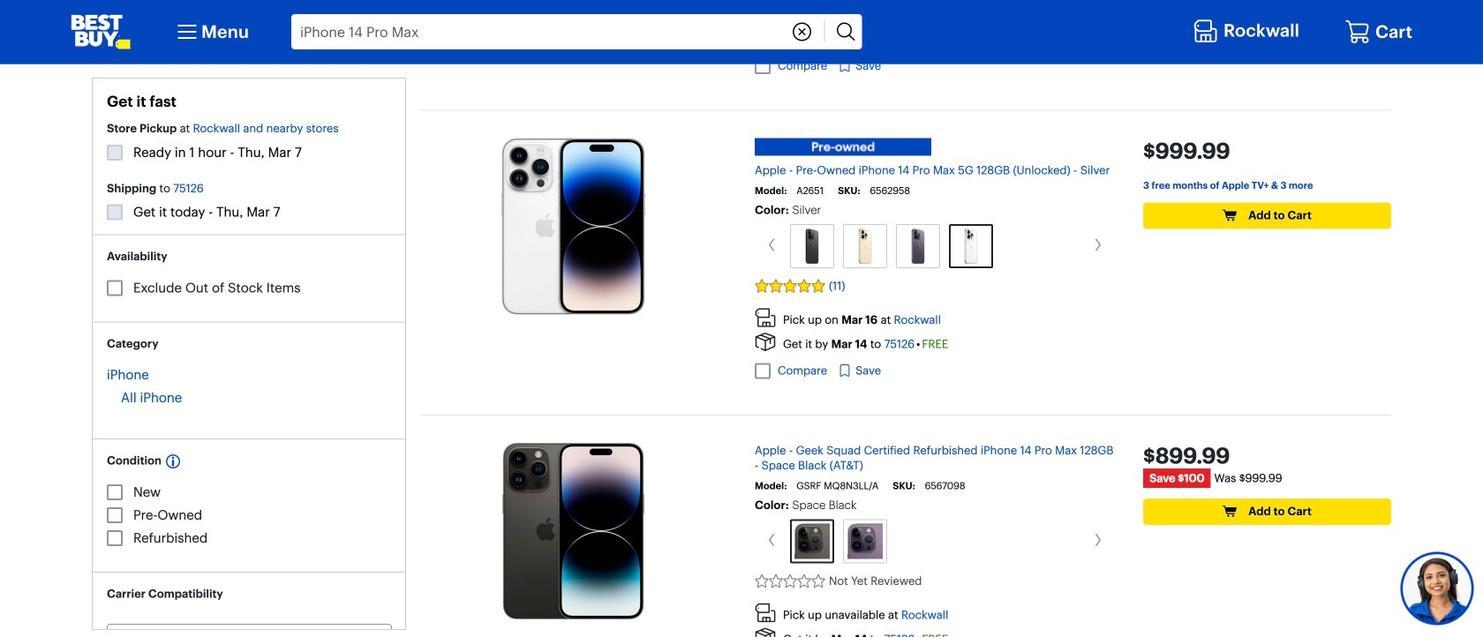 Task type: vqa. For each thing, say whether or not it's contained in the screenshot.
error image
no



Task type: describe. For each thing, give the bounding box(es) containing it.
apple - pre-owned iphone 14 pro max 5g 128gb (unlocked) - silver - front_zoom image
[[501, 138, 645, 315]]

gold image
[[856, 226, 874, 267]]

Exclude Out of Stock Items checkbox
[[107, 280, 123, 296]]

cart icon image
[[1345, 19, 1371, 45]]

1 horizontal spatial deep purple image
[[909, 226, 927, 267]]

Refurbished checkbox
[[107, 531, 123, 546]]

Ready in 1 hour - Thu, Mar 7 checkbox
[[107, 144, 123, 160]]

silver image
[[962, 226, 980, 267]]

condition info image
[[166, 454, 180, 468]]

Pre-Owned checkbox
[[107, 508, 123, 523]]

menu image
[[173, 18, 201, 46]]

bestbuy.com image
[[71, 14, 131, 49]]

Get it today - Thu, Mar 7 checkbox
[[107, 204, 123, 220]]



Task type: locate. For each thing, give the bounding box(es) containing it.
apple - geek squad certified refurbished iphone 14 pro max 128gb - space black (at&t) - front_zoom image
[[502, 443, 645, 620]]

Type to search. Navigate forward to hear suggestions text field
[[291, 14, 787, 49]]

pre owned image
[[622, 134, 1064, 160]]

0 vertical spatial deep purple image
[[909, 226, 927, 267]]

best buy help human beacon image
[[1400, 551, 1475, 626]]

1 vertical spatial space black image
[[792, 521, 833, 562]]

0 horizontal spatial deep purple image
[[845, 521, 886, 562]]

1 vertical spatial deep purple image
[[845, 521, 886, 562]]

space black image
[[803, 226, 821, 267], [792, 521, 833, 562]]

deep purple image
[[909, 226, 927, 267], [845, 521, 886, 562]]

0 vertical spatial space black image
[[803, 226, 821, 267]]

None checkbox
[[755, 58, 771, 74], [755, 363, 771, 379], [755, 58, 771, 74], [755, 363, 771, 379]]

New checkbox
[[107, 485, 123, 500]]



